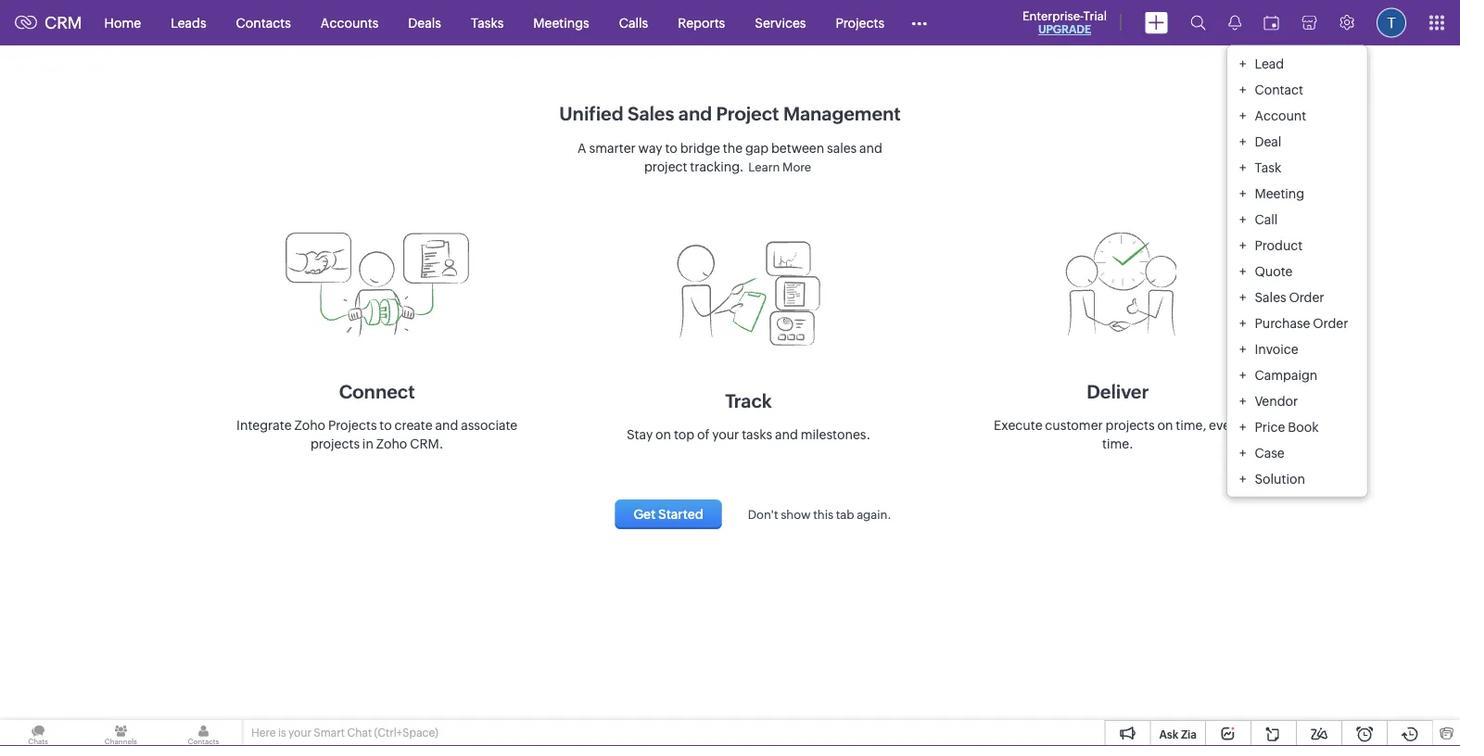 Task type: describe. For each thing, give the bounding box(es) containing it.
sales for order
[[1255, 290, 1287, 305]]

between
[[772, 141, 825, 156]]

product
[[1255, 238, 1303, 253]]

+ price book
[[1240, 420, 1319, 435]]

signals element
[[1218, 0, 1253, 45]]

purchase
[[1255, 316, 1311, 331]]

the
[[723, 141, 743, 156]]

+ for + vendor
[[1240, 394, 1247, 409]]

13 menu item from the top
[[1228, 362, 1368, 388]]

+ lead
[[1240, 56, 1285, 71]]

profile element
[[1366, 0, 1418, 45]]

price
[[1255, 420, 1286, 435]]

don't
[[748, 508, 779, 522]]

1 menu item from the top
[[1228, 51, 1368, 77]]

signals image
[[1229, 15, 1242, 31]]

milestones.
[[801, 428, 871, 442]]

learn
[[749, 160, 780, 174]]

leads
[[171, 15, 206, 30]]

way
[[639, 141, 663, 156]]

+ solution
[[1240, 472, 1306, 487]]

meetings
[[534, 15, 590, 30]]

don't show this tab again. link
[[730, 508, 892, 522]]

chats image
[[0, 721, 76, 747]]

every
[[1210, 418, 1243, 433]]

+ call
[[1240, 212, 1278, 227]]

enterprise-
[[1023, 9, 1084, 23]]

task
[[1255, 160, 1282, 175]]

+ case
[[1240, 446, 1285, 461]]

+ for + case
[[1240, 446, 1247, 461]]

+ deal
[[1240, 134, 1282, 149]]

tracking.
[[690, 160, 744, 174]]

leads link
[[156, 0, 221, 45]]

0 vertical spatial zoho
[[294, 418, 326, 433]]

7 menu item from the top
[[1228, 206, 1368, 232]]

lead
[[1255, 56, 1285, 71]]

16 menu item from the top
[[1228, 440, 1368, 466]]

10 menu item from the top
[[1228, 284, 1368, 310]]

zia
[[1182, 729, 1198, 741]]

unified
[[560, 103, 624, 125]]

connect
[[339, 381, 415, 403]]

contacts link
[[221, 0, 306, 45]]

+ for + solution
[[1240, 472, 1247, 487]]

quote
[[1255, 264, 1293, 279]]

again.
[[857, 508, 892, 522]]

+ for + invoice
[[1240, 342, 1247, 357]]

track
[[726, 391, 772, 412]]

+ product
[[1240, 238, 1303, 253]]

tasks
[[471, 15, 504, 30]]

+ for + product
[[1240, 238, 1247, 253]]

+ for + contact
[[1240, 82, 1247, 97]]

+ for + lead
[[1240, 56, 1247, 71]]

order for + purchase order
[[1314, 316, 1349, 331]]

+ for + account
[[1240, 108, 1247, 123]]

channels image
[[83, 721, 159, 747]]

and inside integrate zoho projects to create and associate projects in zoho crm.
[[435, 418, 459, 433]]

meetings link
[[519, 0, 605, 45]]

11 menu item from the top
[[1228, 310, 1368, 336]]

reports link
[[663, 0, 740, 45]]

bridge
[[681, 141, 721, 156]]

don't show this tab again.
[[748, 508, 892, 522]]

3 menu item from the top
[[1228, 102, 1368, 128]]

calls link
[[605, 0, 663, 45]]

contact
[[1255, 82, 1304, 97]]

+ for + task
[[1240, 160, 1247, 175]]

invoice
[[1255, 342, 1299, 357]]

+ for + call
[[1240, 212, 1247, 227]]

+ quote
[[1240, 264, 1293, 279]]

+ sales order
[[1240, 290, 1325, 305]]

ask
[[1160, 729, 1179, 741]]

create menu element
[[1134, 0, 1180, 45]]

8 menu item from the top
[[1228, 232, 1368, 258]]

a
[[578, 141, 587, 156]]

integrate
[[237, 418, 292, 433]]

+ contact
[[1240, 82, 1304, 97]]

show
[[781, 508, 811, 522]]

top
[[674, 428, 695, 442]]

create menu image
[[1146, 12, 1169, 34]]

integrate zoho projects to create and associate projects in zoho crm.
[[237, 418, 518, 452]]

unified sales and project management
[[560, 103, 901, 125]]

calls
[[619, 15, 649, 30]]

case
[[1255, 446, 1285, 461]]

started
[[659, 507, 704, 522]]

and up the bridge
[[679, 103, 712, 125]]

on inside execute customer projects on time, every time.
[[1158, 418, 1174, 433]]

here is your smart chat (ctrl+space)
[[251, 727, 439, 740]]

services
[[755, 15, 806, 30]]

crm link
[[15, 13, 82, 32]]

create
[[395, 418, 433, 433]]

tasks link
[[456, 0, 519, 45]]

projects link
[[821, 0, 900, 45]]

search element
[[1180, 0, 1218, 45]]

time.
[[1103, 437, 1134, 452]]

trial
[[1084, 9, 1108, 23]]

get started
[[634, 507, 704, 522]]

to for unified sales and project management
[[665, 141, 678, 156]]

this
[[814, 508, 834, 522]]

contacts image
[[165, 721, 242, 747]]

accounts
[[321, 15, 379, 30]]



Task type: vqa. For each thing, say whether or not it's contained in the screenshot.
The Calls LINK
yes



Task type: locate. For each thing, give the bounding box(es) containing it.
to left create
[[380, 418, 392, 433]]

1 vertical spatial order
[[1314, 316, 1349, 331]]

upgrade
[[1039, 23, 1092, 36]]

menu item down invoice
[[1228, 362, 1368, 388]]

+ for + meeting
[[1240, 186, 1247, 201]]

12 menu item from the top
[[1228, 336, 1368, 362]]

deals
[[408, 15, 441, 30]]

menu item down vendor
[[1228, 414, 1368, 440]]

to
[[665, 141, 678, 156], [380, 418, 392, 433]]

menu item up the book
[[1228, 388, 1368, 414]]

order
[[1290, 290, 1325, 305], [1314, 316, 1349, 331]]

+ up every
[[1240, 394, 1247, 409]]

crm
[[45, 13, 82, 32]]

0 horizontal spatial projects
[[311, 437, 360, 452]]

ask zia
[[1160, 729, 1198, 741]]

1 vertical spatial to
[[380, 418, 392, 433]]

projects inside integrate zoho projects to create and associate projects in zoho crm.
[[311, 437, 360, 452]]

3 + from the top
[[1240, 108, 1247, 123]]

14 menu item from the top
[[1228, 388, 1368, 414]]

+ down + call
[[1240, 238, 1247, 253]]

+ left deal at top
[[1240, 134, 1247, 149]]

is
[[278, 727, 286, 740]]

and inside a smarter way to bridge the gap between sales and project tracking.
[[860, 141, 883, 156]]

call
[[1255, 212, 1278, 227]]

1 vertical spatial projects
[[328, 418, 377, 433]]

projects up in in the left bottom of the page
[[328, 418, 377, 433]]

0 vertical spatial projects
[[1106, 418, 1155, 433]]

projects up time.
[[1106, 418, 1155, 433]]

to inside integrate zoho projects to create and associate projects in zoho crm.
[[380, 418, 392, 433]]

smart
[[314, 727, 345, 740]]

tasks
[[742, 428, 773, 442]]

projects
[[836, 15, 885, 30], [328, 418, 377, 433]]

4 + from the top
[[1240, 134, 1247, 149]]

projects left other modules field
[[836, 15, 885, 30]]

deliver
[[1087, 381, 1150, 403]]

0 horizontal spatial on
[[656, 428, 672, 442]]

your right of
[[713, 428, 740, 442]]

+ task
[[1240, 160, 1282, 175]]

1 horizontal spatial on
[[1158, 418, 1174, 433]]

4 menu item from the top
[[1228, 128, 1368, 154]]

projects
[[1106, 418, 1155, 433], [311, 437, 360, 452]]

calendar image
[[1264, 15, 1280, 30]]

1 + from the top
[[1240, 56, 1247, 71]]

+ down + case
[[1240, 472, 1247, 487]]

associate
[[461, 418, 518, 433]]

6 + from the top
[[1240, 186, 1247, 201]]

1 vertical spatial sales
[[1255, 290, 1287, 305]]

time,
[[1176, 418, 1207, 433]]

0 vertical spatial your
[[713, 428, 740, 442]]

book
[[1289, 420, 1319, 435]]

menu item up + sales order on the right of page
[[1228, 258, 1368, 284]]

get started link
[[615, 500, 722, 530]]

vendor
[[1255, 394, 1299, 409]]

Other Modules field
[[900, 8, 940, 38]]

menu item down + purchase order on the top right
[[1228, 336, 1368, 362]]

11 + from the top
[[1240, 316, 1247, 331]]

menu item down task
[[1228, 180, 1368, 206]]

crm.
[[410, 437, 444, 452]]

projects inside integrate zoho projects to create and associate projects in zoho crm.
[[328, 418, 377, 433]]

project
[[645, 160, 688, 174]]

+ for + sales order
[[1240, 290, 1247, 305]]

+ meeting
[[1240, 186, 1305, 201]]

7 + from the top
[[1240, 212, 1247, 227]]

menu item up + purchase order on the top right
[[1228, 284, 1368, 310]]

stay on top of your tasks and milestones.
[[627, 428, 871, 442]]

0 vertical spatial sales
[[628, 103, 675, 125]]

menu item up quote
[[1228, 232, 1368, 258]]

to inside a smarter way to bridge the gap between sales and project tracking.
[[665, 141, 678, 156]]

+ up + call
[[1240, 186, 1247, 201]]

1 vertical spatial your
[[288, 727, 312, 740]]

get
[[634, 507, 656, 522]]

on
[[1158, 418, 1174, 433], [656, 428, 672, 442]]

execute customer projects on time, every time.
[[994, 418, 1243, 452]]

menu item down + sales order on the right of page
[[1228, 310, 1368, 336]]

more
[[783, 160, 812, 174]]

+ vendor
[[1240, 394, 1299, 409]]

+ for + purchase order
[[1240, 316, 1247, 331]]

learn more link
[[744, 156, 816, 179]]

zoho right in in the left bottom of the page
[[376, 437, 408, 452]]

solution
[[1255, 472, 1306, 487]]

5 + from the top
[[1240, 160, 1247, 175]]

17 menu item from the top
[[1228, 466, 1368, 492]]

enterprise-trial upgrade
[[1023, 9, 1108, 36]]

15 menu item from the top
[[1228, 414, 1368, 440]]

on left top
[[656, 428, 672, 442]]

order right 'purchase'
[[1314, 316, 1349, 331]]

and right tasks on the right bottom of page
[[775, 428, 798, 442]]

2 menu item from the top
[[1228, 77, 1368, 102]]

+ account
[[1240, 108, 1307, 123]]

0 vertical spatial to
[[665, 141, 678, 156]]

menu item up contact
[[1228, 51, 1368, 77]]

menu item down the book
[[1228, 440, 1368, 466]]

+ down + quote
[[1240, 290, 1247, 305]]

tab
[[836, 508, 855, 522]]

+ for + price book
[[1240, 420, 1247, 435]]

1 horizontal spatial zoho
[[376, 437, 408, 452]]

in
[[363, 437, 374, 452]]

to for connect
[[380, 418, 392, 433]]

+ left the lead
[[1240, 56, 1247, 71]]

zoho
[[294, 418, 326, 433], [376, 437, 408, 452]]

0 vertical spatial projects
[[836, 15, 885, 30]]

reports
[[678, 15, 726, 30]]

+ up + invoice
[[1240, 316, 1247, 331]]

management
[[784, 103, 901, 125]]

meeting
[[1255, 186, 1305, 201]]

projects inside execute customer projects on time, every time.
[[1106, 418, 1155, 433]]

menu item up account
[[1228, 77, 1368, 102]]

chat
[[347, 727, 372, 740]]

here
[[251, 727, 276, 740]]

sales up way on the top of page
[[628, 103, 675, 125]]

account
[[1255, 108, 1307, 123]]

menu item down meeting
[[1228, 206, 1368, 232]]

execute
[[994, 418, 1043, 433]]

learn more
[[749, 160, 812, 174]]

+ down the + lead
[[1240, 82, 1247, 97]]

sales down quote
[[1255, 290, 1287, 305]]

13 + from the top
[[1240, 368, 1247, 383]]

of
[[698, 428, 710, 442]]

17 + from the top
[[1240, 472, 1247, 487]]

+ campaign
[[1240, 368, 1318, 383]]

+ for + deal
[[1240, 134, 1247, 149]]

0 horizontal spatial sales
[[628, 103, 675, 125]]

1 horizontal spatial sales
[[1255, 290, 1287, 305]]

14 + from the top
[[1240, 394, 1247, 409]]

menu item down contact
[[1228, 102, 1368, 128]]

accounts link
[[306, 0, 394, 45]]

and right 'sales'
[[860, 141, 883, 156]]

9 menu item from the top
[[1228, 258, 1368, 284]]

1 horizontal spatial your
[[713, 428, 740, 442]]

16 + from the top
[[1240, 446, 1247, 461]]

sales
[[628, 103, 675, 125], [1255, 290, 1287, 305]]

order for + sales order
[[1290, 290, 1325, 305]]

(ctrl+space)
[[374, 727, 439, 740]]

sales
[[827, 141, 857, 156]]

+ for + campaign
[[1240, 368, 1247, 383]]

+ up the + vendor
[[1240, 368, 1247, 383]]

+ left task
[[1240, 160, 1247, 175]]

smarter
[[589, 141, 636, 156]]

12 + from the top
[[1240, 342, 1247, 357]]

1 horizontal spatial to
[[665, 141, 678, 156]]

menu item
[[1228, 51, 1368, 77], [1228, 77, 1368, 102], [1228, 102, 1368, 128], [1228, 128, 1368, 154], [1228, 154, 1368, 180], [1228, 180, 1368, 206], [1228, 206, 1368, 232], [1228, 232, 1368, 258], [1228, 258, 1368, 284], [1228, 284, 1368, 310], [1228, 310, 1368, 336], [1228, 336, 1368, 362], [1228, 362, 1368, 388], [1228, 388, 1368, 414], [1228, 414, 1368, 440], [1228, 440, 1368, 466], [1228, 466, 1368, 492]]

stay
[[627, 428, 653, 442]]

0 vertical spatial order
[[1290, 290, 1325, 305]]

+ for + quote
[[1240, 264, 1247, 279]]

profile image
[[1377, 8, 1407, 38]]

search image
[[1191, 15, 1207, 31]]

+ purchase order
[[1240, 316, 1349, 331]]

1 vertical spatial zoho
[[376, 437, 408, 452]]

order up + purchase order on the top right
[[1290, 290, 1325, 305]]

home
[[104, 15, 141, 30]]

deals link
[[394, 0, 456, 45]]

2 + from the top
[[1240, 82, 1247, 97]]

and up the crm.
[[435, 418, 459, 433]]

sales for and
[[628, 103, 675, 125]]

on left time,
[[1158, 418, 1174, 433]]

contacts
[[236, 15, 291, 30]]

5 menu item from the top
[[1228, 154, 1368, 180]]

+ left call
[[1240, 212, 1247, 227]]

deal
[[1255, 134, 1282, 149]]

10 + from the top
[[1240, 290, 1247, 305]]

+ left price
[[1240, 420, 1247, 435]]

1 horizontal spatial projects
[[1106, 418, 1155, 433]]

to up project
[[665, 141, 678, 156]]

your right the is in the bottom left of the page
[[288, 727, 312, 740]]

6 menu item from the top
[[1228, 180, 1368, 206]]

a smarter way to bridge the gap between sales and project tracking.
[[578, 141, 883, 174]]

menu item down case
[[1228, 466, 1368, 492]]

1 vertical spatial projects
[[311, 437, 360, 452]]

+ left quote
[[1240, 264, 1247, 279]]

0 horizontal spatial projects
[[328, 418, 377, 433]]

0 horizontal spatial to
[[380, 418, 392, 433]]

15 + from the top
[[1240, 420, 1247, 435]]

projects left in in the left bottom of the page
[[311, 437, 360, 452]]

1 horizontal spatial projects
[[836, 15, 885, 30]]

9 + from the top
[[1240, 264, 1247, 279]]

projects inside "link"
[[836, 15, 885, 30]]

+ up the + deal
[[1240, 108, 1247, 123]]

menu item up meeting
[[1228, 154, 1368, 180]]

home link
[[90, 0, 156, 45]]

zoho right integrate
[[294, 418, 326, 433]]

services link
[[740, 0, 821, 45]]

0 horizontal spatial zoho
[[294, 418, 326, 433]]

8 + from the top
[[1240, 238, 1247, 253]]

+ left invoice
[[1240, 342, 1247, 357]]

+ left case
[[1240, 446, 1247, 461]]

0 horizontal spatial your
[[288, 727, 312, 740]]

menu item down account
[[1228, 128, 1368, 154]]

customer
[[1046, 418, 1104, 433]]



